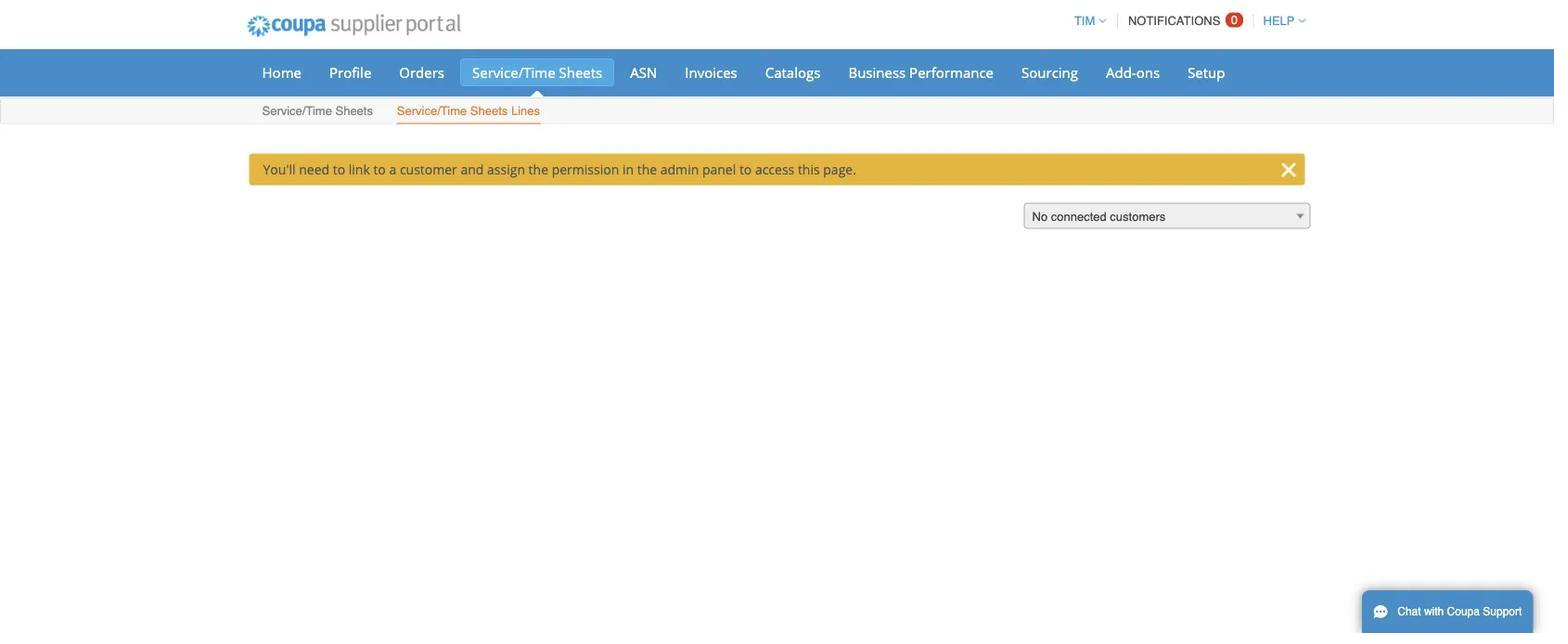 Task type: locate. For each thing, give the bounding box(es) containing it.
1 vertical spatial service/time sheets
[[262, 104, 373, 118]]

2 to from the left
[[374, 161, 386, 178]]

home
[[262, 63, 302, 82]]

to
[[333, 161, 345, 178], [374, 161, 386, 178], [740, 161, 752, 178]]

help link
[[1256, 14, 1307, 28]]

0 horizontal spatial service/time sheets
[[262, 104, 373, 118]]

service/time sheets for service/time sheets link to the top
[[473, 63, 603, 82]]

service/time up lines
[[473, 63, 556, 82]]

2 horizontal spatial service/time
[[473, 63, 556, 82]]

service/time sheets link
[[460, 58, 615, 86], [261, 100, 374, 124]]

invoices link
[[673, 58, 750, 86]]

in
[[623, 161, 634, 178]]

notifications
[[1129, 14, 1221, 28]]

the right assign
[[529, 161, 549, 178]]

0 horizontal spatial service/time
[[262, 104, 332, 118]]

0
[[1232, 13, 1238, 27]]

1 horizontal spatial sheets
[[470, 104, 508, 118]]

access
[[756, 161, 795, 178]]

performance
[[910, 63, 994, 82]]

tim
[[1075, 14, 1096, 28]]

1 horizontal spatial the
[[637, 161, 657, 178]]

service/time down home link
[[262, 104, 332, 118]]

business performance
[[849, 63, 994, 82]]

no
[[1033, 210, 1048, 224]]

service/time sheets lines
[[397, 104, 540, 118]]

service/time down orders link
[[397, 104, 467, 118]]

business
[[849, 63, 906, 82]]

1 horizontal spatial service/time
[[397, 104, 467, 118]]

with
[[1425, 605, 1445, 618]]

permission
[[552, 161, 619, 178]]

and
[[461, 161, 484, 178]]

service/time sheets up lines
[[473, 63, 603, 82]]

panel
[[703, 161, 736, 178]]

1 horizontal spatial service/time sheets
[[473, 63, 603, 82]]

1 horizontal spatial service/time sheets link
[[460, 58, 615, 86]]

service/time sheets for the bottom service/time sheets link
[[262, 104, 373, 118]]

you'll
[[263, 161, 296, 178]]

assign
[[487, 161, 525, 178]]

lines
[[511, 104, 540, 118]]

0 horizontal spatial the
[[529, 161, 549, 178]]

service/time sheets link down profile link
[[261, 100, 374, 124]]

0 vertical spatial service/time sheets
[[473, 63, 603, 82]]

1 vertical spatial service/time sheets link
[[261, 100, 374, 124]]

to right panel at top left
[[740, 161, 752, 178]]

2 horizontal spatial sheets
[[559, 63, 603, 82]]

service/time
[[473, 63, 556, 82], [262, 104, 332, 118], [397, 104, 467, 118]]

2 horizontal spatial to
[[740, 161, 752, 178]]

sheets down profile link
[[336, 104, 373, 118]]

tim link
[[1066, 14, 1107, 28]]

sheets left the asn
[[559, 63, 603, 82]]

No connected customers text field
[[1025, 204, 1310, 230]]

service/time sheets link up lines
[[460, 58, 615, 86]]

No connected customers field
[[1024, 203, 1311, 230]]

0 horizontal spatial to
[[333, 161, 345, 178]]

sheets inside 'link'
[[470, 104, 508, 118]]

service/time sheets down profile link
[[262, 104, 373, 118]]

to left a
[[374, 161, 386, 178]]

the right the in at the top left of page
[[637, 161, 657, 178]]

chat
[[1398, 605, 1422, 618]]

the
[[529, 161, 549, 178], [637, 161, 657, 178]]

this
[[798, 161, 820, 178]]

sheets
[[559, 63, 603, 82], [336, 104, 373, 118], [470, 104, 508, 118]]

0 horizontal spatial sheets
[[336, 104, 373, 118]]

asn link
[[618, 58, 670, 86]]

0 horizontal spatial service/time sheets link
[[261, 100, 374, 124]]

sheets left lines
[[470, 104, 508, 118]]

1 horizontal spatial to
[[374, 161, 386, 178]]

help
[[1264, 14, 1295, 28]]

ons
[[1137, 63, 1160, 82]]

chat with coupa support
[[1398, 605, 1523, 618]]

service/time sheets
[[473, 63, 603, 82], [262, 104, 373, 118]]

to left link
[[333, 161, 345, 178]]

navigation
[[1066, 3, 1307, 39]]

connected
[[1052, 210, 1107, 224]]

service/time inside 'link'
[[397, 104, 467, 118]]

orders
[[399, 63, 445, 82]]



Task type: vqa. For each thing, say whether or not it's contained in the screenshot.
Tax ID
no



Task type: describe. For each thing, give the bounding box(es) containing it.
need
[[299, 161, 330, 178]]

catalogs
[[766, 63, 821, 82]]

profile
[[330, 63, 372, 82]]

asn
[[631, 63, 657, 82]]

customer
[[400, 161, 457, 178]]

customers
[[1111, 210, 1166, 224]]

sourcing
[[1022, 63, 1079, 82]]

sourcing link
[[1010, 58, 1091, 86]]

business performance link
[[837, 58, 1006, 86]]

chat with coupa support button
[[1363, 590, 1534, 633]]

no connected customers
[[1033, 210, 1166, 224]]

profile link
[[317, 58, 384, 86]]

support
[[1484, 605, 1523, 618]]

orders link
[[387, 58, 457, 86]]

a
[[389, 161, 397, 178]]

home link
[[250, 58, 314, 86]]

setup link
[[1176, 58, 1238, 86]]

link
[[349, 161, 370, 178]]

page.
[[824, 161, 857, 178]]

setup
[[1188, 63, 1226, 82]]

add-ons link
[[1094, 58, 1173, 86]]

coupa supplier portal image
[[234, 3, 474, 49]]

coupa
[[1448, 605, 1481, 618]]

add-
[[1107, 63, 1137, 82]]

service/time for the bottom service/time sheets link
[[262, 104, 332, 118]]

invoices
[[685, 63, 738, 82]]

service/time for service/time sheets lines 'link' at the left of the page
[[397, 104, 467, 118]]

notifications 0
[[1129, 13, 1238, 28]]

catalogs link
[[754, 58, 833, 86]]

1 to from the left
[[333, 161, 345, 178]]

admin
[[661, 161, 699, 178]]

1 the from the left
[[529, 161, 549, 178]]

service/time sheets lines link
[[396, 100, 541, 124]]

service/time for service/time sheets link to the top
[[473, 63, 556, 82]]

2 the from the left
[[637, 161, 657, 178]]

navigation containing notifications 0
[[1066, 3, 1307, 39]]

3 to from the left
[[740, 161, 752, 178]]

you'll need to link to a customer and assign the permission in the admin panel to access this page.
[[263, 161, 857, 178]]

add-ons
[[1107, 63, 1160, 82]]

0 vertical spatial service/time sheets link
[[460, 58, 615, 86]]



